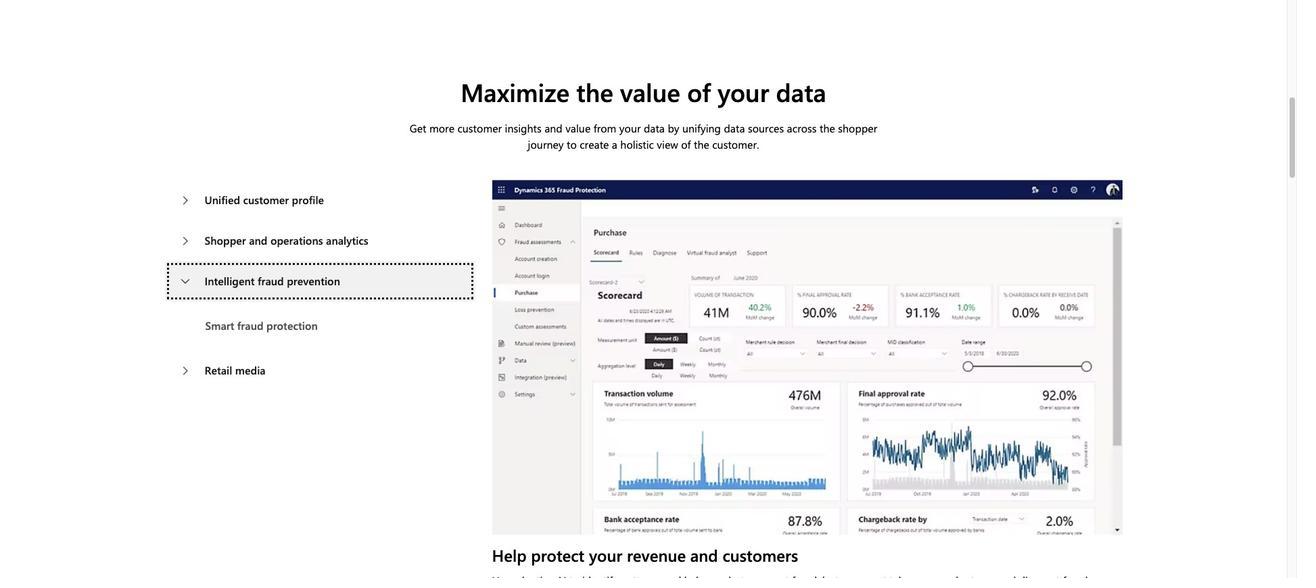 Task type: vqa. For each thing, say whether or not it's contained in the screenshot.
Sign up for free's Sign
no



Task type: describe. For each thing, give the bounding box(es) containing it.
create
[[580, 138, 609, 152]]

more customer
[[430, 121, 502, 136]]

and inside dropdown button
[[249, 234, 268, 248]]

of inside get more customer insights and value from your data by unifying data sources across the shopper journey to create a holistic view of the customer.
[[682, 138, 691, 152]]

maximize
[[461, 75, 570, 108]]

get more customer insights and value from your data by unifying data sources across the shopper journey to create a holistic view of the customer.
[[410, 121, 878, 152]]

a
[[612, 138, 618, 152]]

shopper and operations analytics
[[205, 234, 369, 248]]

customer.
[[713, 138, 760, 152]]

1 vertical spatial the
[[820, 121, 836, 136]]

smart
[[205, 319, 234, 333]]

2 horizontal spatial and
[[691, 544, 719, 566]]

fraud for intelligent
[[258, 274, 284, 289]]

0 horizontal spatial data
[[644, 121, 665, 136]]

2 horizontal spatial data
[[777, 75, 827, 108]]

protection
[[267, 319, 318, 333]]

help protect your revenue and customers
[[492, 544, 799, 566]]

unifying
[[683, 121, 721, 136]]

intelligent fraud prevention button
[[165, 262, 476, 302]]

shopper
[[839, 121, 878, 136]]

sources
[[748, 121, 784, 136]]

help
[[492, 544, 527, 566]]

0 vertical spatial of
[[688, 75, 711, 108]]

unified customer profile
[[205, 193, 324, 207]]

profile
[[292, 193, 324, 207]]

customers
[[723, 544, 799, 566]]

analytics
[[326, 234, 369, 248]]

1 horizontal spatial the
[[694, 138, 710, 152]]

customer
[[243, 193, 289, 207]]

2 vertical spatial your
[[589, 544, 623, 566]]

shopper
[[205, 234, 246, 248]]

smart fraud protection
[[205, 319, 318, 333]]

1 horizontal spatial data
[[724, 121, 745, 136]]

view
[[657, 138, 679, 152]]

get
[[410, 121, 427, 136]]

and inside get more customer insights and value from your data by unifying data sources across the shopper journey to create a holistic view of the customer.
[[545, 121, 563, 136]]

maximize the value of your data
[[461, 75, 827, 108]]

by
[[668, 121, 680, 136]]



Task type: locate. For each thing, give the bounding box(es) containing it.
journey
[[528, 138, 564, 152]]

value
[[621, 75, 681, 108], [566, 121, 591, 136]]

and right revenue
[[691, 544, 719, 566]]

insights
[[505, 121, 542, 136]]

and right the shopper
[[249, 234, 268, 248]]

media
[[235, 364, 266, 378]]

retail media
[[205, 364, 266, 378]]

prevention
[[287, 274, 340, 289]]

intelligent
[[205, 274, 255, 289]]

2 vertical spatial the
[[694, 138, 710, 152]]

data left 'by' at the top right
[[644, 121, 665, 136]]

revenue
[[627, 544, 686, 566]]

and
[[545, 121, 563, 136], [249, 234, 268, 248], [691, 544, 719, 566]]

0 vertical spatial value
[[621, 75, 681, 108]]

your up holistic
[[620, 121, 641, 136]]

0 horizontal spatial the
[[577, 75, 614, 108]]

1 vertical spatial of
[[682, 138, 691, 152]]

retail
[[205, 364, 232, 378]]

operations
[[271, 234, 323, 248]]

of
[[688, 75, 711, 108], [682, 138, 691, 152]]

your
[[718, 75, 770, 108], [620, 121, 641, 136], [589, 544, 623, 566]]

1 horizontal spatial value
[[621, 75, 681, 108]]

to
[[567, 138, 577, 152]]

0 vertical spatial your
[[718, 75, 770, 108]]

value up 'by' at the top right
[[621, 75, 681, 108]]

fraud inside dropdown button
[[258, 274, 284, 289]]

the down unifying
[[694, 138, 710, 152]]

unified customer profile button
[[165, 180, 476, 221]]

1 vertical spatial and
[[249, 234, 268, 248]]

data
[[777, 75, 827, 108], [644, 121, 665, 136], [724, 121, 745, 136]]

data up customer.
[[724, 121, 745, 136]]

2 vertical spatial and
[[691, 544, 719, 566]]

from
[[594, 121, 617, 136]]

the right across on the top right of the page
[[820, 121, 836, 136]]

0 horizontal spatial value
[[566, 121, 591, 136]]

your right "protect"
[[589, 544, 623, 566]]

holistic
[[621, 138, 654, 152]]

0 horizontal spatial and
[[249, 234, 268, 248]]

your inside get more customer insights and value from your data by unifying data sources across the shopper journey to create a holistic view of the customer.
[[620, 121, 641, 136]]

unified
[[205, 193, 240, 207]]

0 vertical spatial and
[[545, 121, 563, 136]]

fraud right intelligent
[[258, 274, 284, 289]]

and up journey
[[545, 121, 563, 136]]

the up from
[[577, 75, 614, 108]]

the purchase scorecard from dynamics365 fraud protection image
[[492, 180, 1123, 535]]

retail media button
[[165, 351, 476, 391]]

of up unifying
[[688, 75, 711, 108]]

1 vertical spatial fraud
[[237, 319, 264, 333]]

across
[[787, 121, 817, 136]]

2 horizontal spatial the
[[820, 121, 836, 136]]

your up sources
[[718, 75, 770, 108]]

1 vertical spatial value
[[566, 121, 591, 136]]

intelligent fraud prevention
[[205, 274, 340, 289]]

data up across on the top right of the page
[[777, 75, 827, 108]]

1 vertical spatial your
[[620, 121, 641, 136]]

0 vertical spatial fraud
[[258, 274, 284, 289]]

value up the to
[[566, 121, 591, 136]]

shopper and operations analytics button
[[165, 221, 476, 262]]

fraud for smart
[[237, 319, 264, 333]]

the
[[577, 75, 614, 108], [820, 121, 836, 136], [694, 138, 710, 152]]

1 horizontal spatial and
[[545, 121, 563, 136]]

protect
[[531, 544, 585, 566]]

0 vertical spatial the
[[577, 75, 614, 108]]

of right view
[[682, 138, 691, 152]]

smart fraud protection link
[[189, 313, 334, 340]]

fraud
[[258, 274, 284, 289], [237, 319, 264, 333]]

value inside get more customer insights and value from your data by unifying data sources across the shopper journey to create a holistic view of the customer.
[[566, 121, 591, 136]]

fraud right smart at the bottom of page
[[237, 319, 264, 333]]



